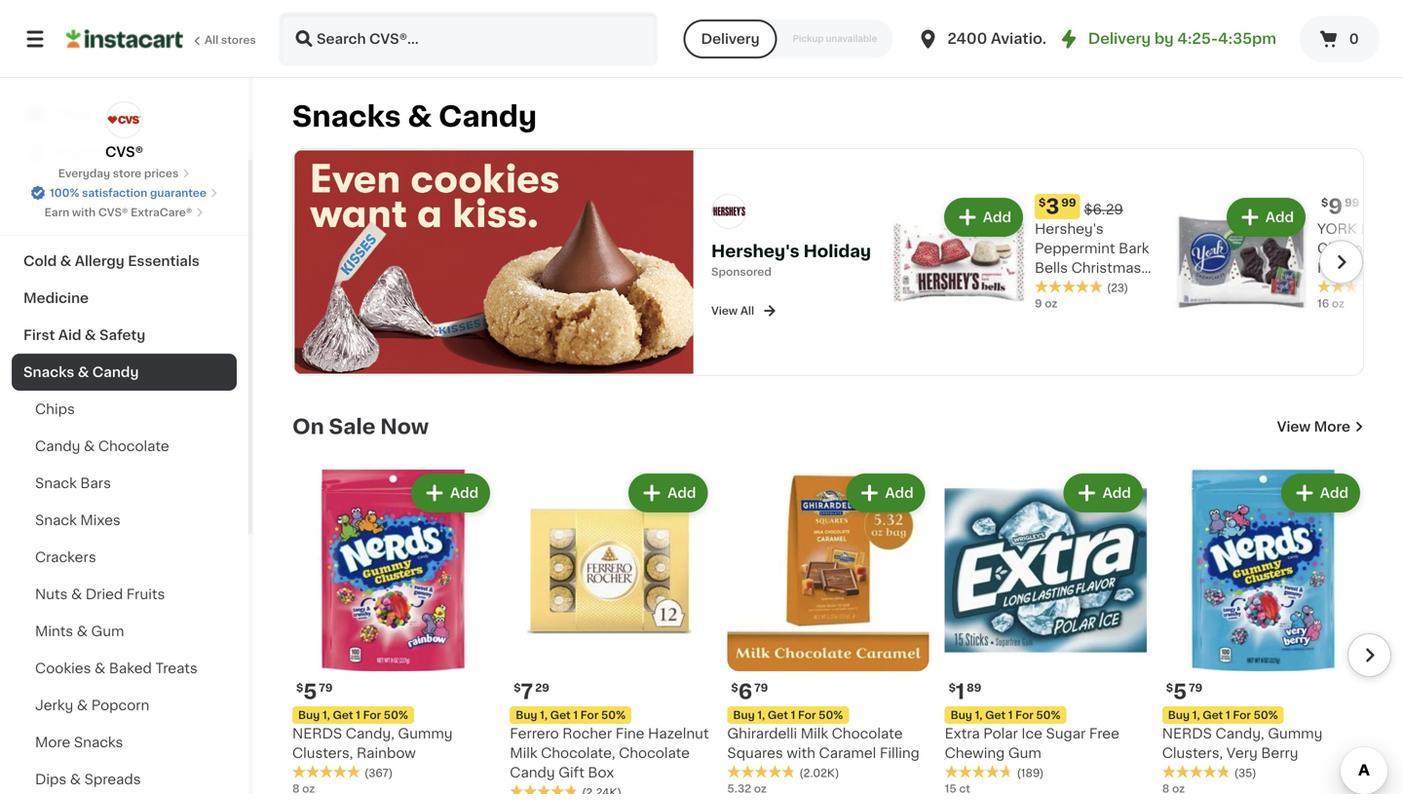 Task type: locate. For each thing, give the bounding box(es) containing it.
ferrero rocher fine hazelnut milk chocolate, chocolate candy gift box
[[510, 727, 709, 780]]

all stores link
[[66, 12, 257, 66]]

buy up nerds candy, gummy clusters, rainbow
[[298, 710, 320, 721]]

1 vertical spatial view
[[1278, 420, 1311, 434]]

2 1, from the left
[[758, 710, 765, 721]]

view for view more
[[1278, 420, 1311, 434]]

50% for milk
[[601, 710, 626, 721]]

0
[[1350, 32, 1359, 46]]

for up nerds candy, gummy clusters, very berry
[[1233, 710, 1251, 721]]

gummy for nerds candy, gummy clusters, rainbow
[[398, 727, 453, 741]]

99 inside $ 9 99
[[1345, 197, 1360, 208]]

oz for york dark chocolate peppermint patties s
[[1332, 298, 1345, 309]]

1 vertical spatial gum
[[1009, 747, 1042, 760]]

$ 5 79
[[296, 682, 333, 702], [1167, 682, 1203, 702]]

product group
[[292, 470, 494, 794], [510, 470, 712, 794], [728, 470, 930, 794], [945, 470, 1147, 794], [1163, 470, 1365, 794]]

50% up nerds candy, gummy clusters, very berry
[[1254, 710, 1279, 721]]

add button for ferrero rocher fine hazelnut milk chocolate, chocolate candy gift box
[[631, 475, 706, 511]]

1 1, from the left
[[323, 710, 330, 721]]

5 buy 1, get 1 for 50% from the left
[[1169, 710, 1279, 721]]

5 50% from the left
[[1254, 710, 1279, 721]]

gummy inside nerds candy, gummy clusters, very berry
[[1268, 727, 1323, 741]]

peppermint up patties
[[1318, 261, 1398, 275]]

$ inside $ 6 79
[[731, 683, 739, 693]]

3 1, from the left
[[540, 710, 548, 721]]

nsored
[[733, 266, 772, 277]]

delivery inside button
[[701, 32, 760, 46]]

99
[[1062, 197, 1077, 208], [1345, 197, 1360, 208]]

8 oz down nerds candy, gummy clusters, very berry
[[1163, 784, 1185, 794]]

1 product group from the left
[[292, 470, 494, 794]]

1 vertical spatial hershey's
[[712, 243, 800, 260]]

1 horizontal spatial 8 oz
[[1163, 784, 1185, 794]]

cookies & baked treats
[[35, 662, 198, 676]]

treats
[[155, 662, 198, 676]]

3 50% from the left
[[601, 710, 626, 721]]

first aid & safety link
[[12, 317, 237, 354]]

nerds inside nerds candy, gummy clusters, rainbow
[[292, 727, 342, 741]]

50% up ghirardelli milk chocolate squares with caramel filling
[[819, 710, 843, 721]]

nerds
[[292, 727, 342, 741], [1163, 727, 1213, 741]]

chocolate
[[1318, 242, 1389, 255], [98, 440, 169, 453], [832, 727, 903, 741], [619, 747, 690, 760]]

0 horizontal spatial more
[[35, 736, 70, 750]]

dr
[[1056, 32, 1074, 46]]

2 $ 5 79 from the left
[[1167, 682, 1203, 702]]

gummy for nerds candy, gummy clusters, very berry
[[1268, 727, 1323, 741]]

0 horizontal spatial with
[[72, 207, 96, 218]]

2400
[[948, 32, 988, 46]]

& right dips
[[70, 773, 81, 787]]

chocolate for &
[[98, 440, 169, 453]]

& up bars
[[84, 440, 95, 453]]

1, for nerds candy, gummy clusters, rainbow
[[323, 710, 330, 721]]

2400 aviation dr
[[948, 32, 1074, 46]]

4 1, from the left
[[975, 710, 983, 721]]

york dark chocolate peppermint patties s
[[1318, 222, 1404, 314]]

hershey's image
[[712, 194, 747, 229]]

1 $ 5 79 from the left
[[296, 682, 333, 702]]

1 up rocher
[[574, 710, 578, 721]]

for up nerds candy, gummy clusters, rainbow
[[363, 710, 381, 721]]

1 up nerds candy, gummy clusters, very berry
[[1226, 710, 1231, 721]]

delivery
[[1089, 32, 1151, 46], [701, 32, 760, 46]]

$ 6 79
[[731, 682, 768, 702]]

clusters, left very on the right of the page
[[1163, 747, 1224, 760]]

everyday store prices link
[[58, 166, 190, 181]]

0 horizontal spatial 8
[[292, 784, 300, 794]]

& for candy & chocolate link
[[84, 440, 95, 453]]

$ up nerds candy, gummy clusters, very berry
[[1167, 683, 1174, 693]]

79 right the 6
[[755, 683, 768, 693]]

for for with
[[798, 710, 816, 721]]

for
[[363, 710, 381, 721], [798, 710, 816, 721], [581, 710, 599, 721], [1016, 710, 1034, 721], [1233, 710, 1251, 721]]

add button for nerds candy, gummy clusters, very berry
[[1284, 475, 1359, 511]]

gum up (189)
[[1009, 747, 1042, 760]]

0 horizontal spatial snacks & candy
[[23, 366, 139, 379]]

chips link
[[12, 391, 237, 428]]

★★★★★
[[1035, 280, 1103, 293], [1035, 280, 1103, 293], [1318, 280, 1386, 293], [1318, 280, 1386, 293], [292, 765, 361, 779], [292, 765, 361, 779], [728, 765, 796, 779], [728, 765, 796, 779], [945, 765, 1013, 779], [945, 765, 1013, 779], [1163, 765, 1231, 779], [1163, 765, 1231, 779]]

hershey's holiday image
[[293, 149, 695, 375]]

0 vertical spatial milk
[[801, 727, 829, 741]]

cold & allergy essentials
[[23, 254, 200, 268]]

$3.99 original price: $6.29 element
[[1035, 194, 1166, 219]]

2 clusters, from the left
[[1163, 747, 1224, 760]]

add button
[[946, 200, 1022, 235], [1229, 200, 1304, 235], [413, 475, 489, 511], [631, 475, 706, 511], [848, 475, 924, 511], [1066, 475, 1141, 511], [1284, 475, 1359, 511]]

peppermint up bells
[[1035, 242, 1116, 255]]

buy 1, get 1 for 50%
[[298, 710, 408, 721], [733, 710, 843, 721], [516, 710, 626, 721], [951, 710, 1061, 721], [1169, 710, 1279, 721]]

medicine
[[23, 291, 89, 305]]

79 for nerds candy, gummy clusters, very berry
[[1189, 683, 1203, 693]]

rainbow
[[357, 747, 416, 760]]

get up nerds candy, gummy clusters, very berry
[[1203, 710, 1224, 721]]

0 button
[[1300, 16, 1380, 62]]

clusters, inside nerds candy, gummy clusters, very berry
[[1163, 747, 1224, 760]]

2 candy, from the left
[[1216, 727, 1265, 741]]

get up ghirardelli
[[768, 710, 788, 721]]

with
[[72, 207, 96, 218], [787, 747, 816, 760]]

1 horizontal spatial with
[[787, 747, 816, 760]]

crackers
[[35, 551, 96, 564]]

1 8 oz from the left
[[292, 784, 315, 794]]

buy for ferrero rocher fine hazelnut milk chocolate, chocolate candy gift box
[[516, 710, 538, 721]]

bark
[[1119, 242, 1150, 255]]

milk down ferrero
[[510, 747, 538, 760]]

sugar
[[1046, 727, 1086, 741]]

get up ferrero
[[550, 710, 571, 721]]

with up "(2.02k)"
[[787, 747, 816, 760]]

extracare®
[[131, 207, 192, 218]]

4 for from the left
[[1016, 710, 1034, 721]]

clusters, inside nerds candy, gummy clusters, rainbow
[[292, 747, 353, 760]]

fine
[[616, 727, 645, 741]]

8 down nerds candy, gummy clusters, rainbow
[[292, 784, 300, 794]]

gummy up berry
[[1268, 727, 1323, 741]]

9 down bells
[[1035, 298, 1043, 309]]

cvs® up the everyday store prices link
[[105, 145, 143, 159]]

1 horizontal spatial 9
[[1329, 196, 1343, 217]]

hershey's down 3
[[1035, 222, 1104, 236]]

milk
[[801, 727, 829, 741], [510, 747, 538, 760]]

3 buy 1, get 1 for 50% from the left
[[516, 710, 626, 721]]

gummy inside nerds candy, gummy clusters, rainbow
[[398, 727, 453, 741]]

snack mixes
[[35, 514, 121, 527]]

candy, for rainbow
[[346, 727, 395, 741]]

8 for nerds candy, gummy clusters, rainbow
[[292, 784, 300, 794]]

0 horizontal spatial $ 5 79
[[296, 682, 333, 702]]

99 right 3
[[1062, 197, 1077, 208]]

1 horizontal spatial view
[[1278, 420, 1311, 434]]

berry
[[1262, 747, 1299, 760]]

3 get from the left
[[550, 710, 571, 721]]

1 gummy from the left
[[398, 727, 453, 741]]

3
[[1046, 196, 1060, 217]]

0 horizontal spatial all
[[205, 35, 219, 45]]

5 1, from the left
[[1193, 710, 1201, 721]]

1, up "extra"
[[975, 710, 983, 721]]

for up ghirardelli milk chocolate squares with caramel filling
[[798, 710, 816, 721]]

shop
[[55, 107, 91, 121]]

5 up nerds candy, gummy clusters, rainbow
[[303, 682, 317, 702]]

99 for 3
[[1062, 197, 1077, 208]]

1 up polar
[[1009, 710, 1013, 721]]

8 oz for nerds candy, gummy clusters, rainbow
[[292, 784, 315, 794]]

1, up nerds candy, gummy clusters, very berry
[[1193, 710, 1201, 721]]

buy 1, get 1 for 50% up nerds candy, gummy clusters, rainbow
[[298, 710, 408, 721]]

3 product group from the left
[[728, 470, 930, 794]]

1 vertical spatial snacks
[[23, 366, 74, 379]]

$ inside $ 7 29
[[514, 683, 521, 693]]

None search field
[[279, 12, 658, 66]]

50% up ice
[[1037, 710, 1061, 721]]

& down search field
[[408, 103, 432, 131]]

candy up 9 oz
[[1035, 281, 1080, 294]]

candy, inside nerds candy, gummy clusters, very berry
[[1216, 727, 1265, 741]]

candy down safety
[[92, 366, 139, 379]]

2 nerds from the left
[[1163, 727, 1213, 741]]

cvs® down satisfaction at the left top of page
[[98, 207, 128, 218]]

2400 aviation dr button
[[917, 12, 1074, 66]]

0 horizontal spatial gummy
[[398, 727, 453, 741]]

snack up the crackers
[[35, 514, 77, 527]]

5 product group from the left
[[1163, 470, 1365, 794]]

first aid & safety
[[23, 328, 145, 342]]

jerky & popcorn link
[[12, 687, 237, 724]]

1, up nerds candy, gummy clusters, rainbow
[[323, 710, 330, 721]]

1, for ghirardelli milk chocolate squares with caramel filling
[[758, 710, 765, 721]]

york
[[1318, 222, 1358, 236]]

free
[[1090, 727, 1120, 741]]

on
[[292, 416, 324, 437]]

0 horizontal spatial nerds
[[292, 727, 342, 741]]

ferrero
[[510, 727, 559, 741]]

1 horizontal spatial 8
[[1163, 784, 1170, 794]]

filling
[[880, 747, 920, 760]]

8 oz for nerds candy, gummy clusters, very berry
[[1163, 784, 1185, 794]]

4:35pm
[[1219, 32, 1277, 46]]

popcorn
[[91, 699, 149, 713]]

by
[[1155, 32, 1174, 46]]

0 horizontal spatial 5
[[303, 682, 317, 702]]

& for "dips & spreads" link
[[70, 773, 81, 787]]

1 horizontal spatial clusters,
[[1163, 747, 1224, 760]]

buy 1, get 1 for 50% for milk
[[516, 710, 626, 721]]

1 vertical spatial peppermint
[[1318, 261, 1398, 275]]

chips
[[35, 403, 75, 416]]

3 for from the left
[[581, 710, 599, 721]]

2 horizontal spatial 79
[[1189, 683, 1203, 693]]

0 vertical spatial peppermint
[[1035, 242, 1116, 255]]

ghirardelli milk chocolate squares with caramel filling
[[728, 727, 920, 760]]

1 for chewing
[[1009, 710, 1013, 721]]

chocolate,
[[541, 747, 616, 760]]

very
[[1227, 747, 1258, 760]]

16 oz
[[1318, 298, 1345, 309]]

guarantee
[[150, 188, 207, 198]]

0 horizontal spatial 9
[[1035, 298, 1043, 309]]

1 nerds from the left
[[292, 727, 342, 741]]

9 up york
[[1329, 196, 1343, 217]]

buy down the 6
[[733, 710, 755, 721]]

1 horizontal spatial 5
[[1174, 682, 1187, 702]]

5 for from the left
[[1233, 710, 1251, 721]]

$ 5 79 up nerds candy, gummy clusters, very berry
[[1167, 682, 1203, 702]]

for up rocher
[[581, 710, 599, 721]]

1 horizontal spatial all
[[741, 305, 755, 316]]

0 vertical spatial more
[[1315, 420, 1351, 434]]

add for ferrero rocher fine hazelnut milk chocolate, chocolate candy gift box
[[668, 486, 696, 500]]

buy 1, get 1 for 50% up nerds candy, gummy clusters, very berry
[[1169, 710, 1279, 721]]

0 horizontal spatial peppermint
[[1035, 242, 1116, 255]]

hazelnut
[[648, 727, 709, 741]]

0 horizontal spatial candy,
[[346, 727, 395, 741]]

get up nerds candy, gummy clusters, rainbow
[[333, 710, 353, 721]]

buy 1, get 1 for 50% for free
[[951, 710, 1061, 721]]

buy up "extra"
[[951, 710, 973, 721]]

chocolate down hazelnut at bottom
[[619, 747, 690, 760]]

add for nerds candy, gummy clusters, very berry
[[1321, 486, 1349, 500]]

snack left bars
[[35, 477, 77, 490]]

hershey's inside $ 3 99 $6.29 hershey's peppermint bark bells christmas candy
[[1035, 222, 1104, 236]]

chocolate for milk
[[832, 727, 903, 741]]

1 horizontal spatial 79
[[755, 683, 768, 693]]

oz right 16
[[1332, 298, 1345, 309]]

candy, inside nerds candy, gummy clusters, rainbow
[[346, 727, 395, 741]]

for for very
[[1233, 710, 1251, 721]]

oz for nerds candy, gummy clusters, very berry
[[1173, 784, 1185, 794]]

1 horizontal spatial candy,
[[1216, 727, 1265, 741]]

& left "baked"
[[95, 662, 106, 676]]

with down lists
[[72, 207, 96, 218]]

cvs®
[[105, 145, 143, 159], [98, 207, 128, 218]]

89
[[967, 683, 982, 693]]

79 up nerds candy, gummy clusters, rainbow
[[319, 683, 333, 693]]

1 vertical spatial cvs®
[[98, 207, 128, 218]]

0 horizontal spatial hershey's
[[712, 243, 800, 260]]

1 horizontal spatial gum
[[1009, 747, 1042, 760]]

oz for nerds candy, gummy clusters, rainbow
[[302, 784, 315, 794]]

1,
[[323, 710, 330, 721], [758, 710, 765, 721], [540, 710, 548, 721], [975, 710, 983, 721], [1193, 710, 1201, 721]]

& right nuts
[[71, 588, 82, 601]]

79
[[319, 683, 333, 693], [755, 683, 768, 693], [1189, 683, 1203, 693]]

milk up caramel
[[801, 727, 829, 741]]

1 vertical spatial snacks & candy
[[23, 366, 139, 379]]

oz for hershey's peppermint bark bells christmas candy
[[1045, 298, 1058, 309]]

clusters, for nerds candy, gummy clusters, very berry
[[1163, 747, 1224, 760]]

5 get from the left
[[1203, 710, 1224, 721]]

79 for nerds candy, gummy clusters, rainbow
[[319, 683, 333, 693]]

1, up ghirardelli
[[758, 710, 765, 721]]

2 buy 1, get 1 for 50% from the left
[[733, 710, 843, 721]]

1 horizontal spatial 99
[[1345, 197, 1360, 208]]

cvs® link
[[105, 101, 143, 162]]

8 down nerds candy, gummy clusters, very berry
[[1163, 784, 1170, 794]]

1 vertical spatial snack
[[35, 514, 77, 527]]

add button for extra polar ice sugar free chewing gum
[[1066, 475, 1141, 511]]

2 vertical spatial snacks
[[74, 736, 123, 750]]

15
[[945, 784, 957, 794]]

2 8 from the left
[[1163, 784, 1170, 794]]

on sale now link
[[292, 415, 429, 438]]

bells
[[1035, 261, 1068, 275]]

1 vertical spatial milk
[[510, 747, 538, 760]]

1 horizontal spatial snacks & candy
[[292, 103, 537, 131]]

0 vertical spatial with
[[72, 207, 96, 218]]

gum down the dried
[[91, 625, 124, 638]]

2 product group from the left
[[510, 470, 712, 794]]

delivery for delivery
[[701, 32, 760, 46]]

service type group
[[684, 19, 893, 58]]

2 79 from the left
[[755, 683, 768, 693]]

hershey's up nsored
[[712, 243, 800, 260]]

buy for extra polar ice sugar free chewing gum
[[951, 710, 973, 721]]

0 vertical spatial hershey's
[[1035, 222, 1104, 236]]

1 buy 1, get 1 for 50% from the left
[[298, 710, 408, 721]]

3 79 from the left
[[1189, 683, 1203, 693]]

4 product group from the left
[[945, 470, 1147, 794]]

50% up fine
[[601, 710, 626, 721]]

clusters, left rainbow
[[292, 747, 353, 760]]

candy, up very on the right of the page
[[1216, 727, 1265, 741]]

$ 5 79 up nerds candy, gummy clusters, rainbow
[[296, 682, 333, 702]]

chocolate down york
[[1318, 242, 1389, 255]]

buy up nerds candy, gummy clusters, very berry
[[1169, 710, 1190, 721]]

oz down nerds candy, gummy clusters, rainbow
[[302, 784, 315, 794]]

1, up ferrero
[[540, 710, 548, 721]]

1 clusters, from the left
[[292, 747, 353, 760]]

snack for snack mixes
[[35, 514, 77, 527]]

all left 'stores'
[[205, 35, 219, 45]]

chocolate inside york dark chocolate peppermint patties s
[[1318, 242, 1389, 255]]

2 get from the left
[[768, 710, 788, 721]]

1 horizontal spatial milk
[[801, 727, 829, 741]]

chocolate up caramel
[[832, 727, 903, 741]]

1 horizontal spatial $ 5 79
[[1167, 682, 1203, 702]]

4 50% from the left
[[1037, 710, 1061, 721]]

buy 1, get 1 for 50% up polar
[[951, 710, 1061, 721]]

for up ice
[[1016, 710, 1034, 721]]

1 8 from the left
[[292, 784, 300, 794]]

2 for from the left
[[798, 710, 816, 721]]

5 up nerds candy, gummy clusters, very berry
[[1174, 682, 1187, 702]]

1
[[956, 682, 965, 702], [356, 710, 361, 721], [791, 710, 796, 721], [574, 710, 578, 721], [1009, 710, 1013, 721], [1226, 710, 1231, 721]]

8
[[292, 784, 300, 794], [1163, 784, 1170, 794]]

5
[[303, 682, 317, 702], [1174, 682, 1187, 702]]

9
[[1329, 196, 1343, 217], [1035, 298, 1043, 309]]

oz right the 5.32
[[754, 784, 767, 794]]

0 horizontal spatial 79
[[319, 683, 333, 693]]

1 vertical spatial with
[[787, 747, 816, 760]]

aviation
[[991, 32, 1052, 46]]

& down first aid & safety
[[78, 366, 89, 379]]

1 for from the left
[[363, 710, 381, 721]]

chocolate up snack bars link
[[98, 440, 169, 453]]

view all
[[712, 305, 755, 316]]

buy 1, get 1 for 50% for rainbow
[[298, 710, 408, 721]]

2 5 from the left
[[1174, 682, 1187, 702]]

50%
[[384, 710, 408, 721], [819, 710, 843, 721], [601, 710, 626, 721], [1037, 710, 1061, 721], [1254, 710, 1279, 721]]

1 snack from the top
[[35, 477, 77, 490]]

79 inside $ 6 79
[[755, 683, 768, 693]]

0 horizontal spatial gum
[[91, 625, 124, 638]]

chocolate inside ferrero rocher fine hazelnut milk chocolate, chocolate candy gift box
[[619, 747, 690, 760]]

1 horizontal spatial gummy
[[1268, 727, 1323, 741]]

1 horizontal spatial peppermint
[[1318, 261, 1398, 275]]

100% satisfaction guarantee button
[[30, 181, 218, 201]]

1 79 from the left
[[319, 683, 333, 693]]

0 horizontal spatial clusters,
[[292, 747, 353, 760]]

buy 1, get 1 for 50% for very
[[1169, 710, 1279, 721]]

& inside "link"
[[95, 662, 106, 676]]

buy 1, get 1 for 50% up rocher
[[516, 710, 626, 721]]

4 buy 1, get 1 for 50% from the left
[[951, 710, 1061, 721]]

gummy up rainbow
[[398, 727, 453, 741]]

oz down bells
[[1045, 298, 1058, 309]]

nerds inside nerds candy, gummy clusters, very berry
[[1163, 727, 1213, 741]]

0 horizontal spatial view
[[712, 305, 738, 316]]

& right mints
[[77, 625, 88, 638]]

79 up nerds candy, gummy clusters, very berry
[[1189, 683, 1203, 693]]

$ inside $ 3 99 $6.29 hershey's peppermint bark bells christmas candy
[[1039, 197, 1046, 208]]

1 50% from the left
[[384, 710, 408, 721]]

1 candy, from the left
[[346, 727, 395, 741]]

1 horizontal spatial nerds
[[1163, 727, 1213, 741]]

1 horizontal spatial delivery
[[1089, 32, 1151, 46]]

all down nsored
[[741, 305, 755, 316]]

add for extra polar ice sugar free chewing gum
[[1103, 486, 1131, 500]]

2 gummy from the left
[[1268, 727, 1323, 741]]

$ left $6.29
[[1039, 197, 1046, 208]]

instacart logo image
[[66, 27, 183, 51]]

oz down nerds candy, gummy clusters, very berry
[[1173, 784, 1185, 794]]

1 for chocolate,
[[574, 710, 578, 721]]

0 vertical spatial cvs®
[[105, 145, 143, 159]]

0 vertical spatial view
[[712, 305, 738, 316]]

$ up nerds candy, gummy clusters, rainbow
[[296, 683, 303, 693]]

snack inside snack mixes link
[[35, 514, 77, 527]]

it
[[86, 146, 95, 160]]

with inside ghirardelli milk chocolate squares with caramel filling
[[787, 747, 816, 760]]

0 horizontal spatial 8 oz
[[292, 784, 315, 794]]

99 inside $ 3 99 $6.29 hershey's peppermint bark bells christmas candy
[[1062, 197, 1077, 208]]

add for ghirardelli milk chocolate squares with caramel filling
[[885, 486, 914, 500]]

8 oz
[[292, 784, 315, 794], [1163, 784, 1185, 794]]

9 oz
[[1035, 298, 1058, 309]]

0 horizontal spatial delivery
[[701, 32, 760, 46]]

0 horizontal spatial milk
[[510, 747, 538, 760]]

4 get from the left
[[986, 710, 1006, 721]]

ct
[[959, 784, 971, 794]]

$ inside the $ 1 89
[[949, 683, 956, 693]]

2 8 oz from the left
[[1163, 784, 1185, 794]]

1 get from the left
[[333, 710, 353, 721]]

snack inside snack bars link
[[35, 477, 77, 490]]

0 horizontal spatial 99
[[1062, 197, 1077, 208]]

2 50% from the left
[[819, 710, 843, 721]]

1 horizontal spatial more
[[1315, 420, 1351, 434]]

snacks & candy down first aid & safety
[[23, 366, 139, 379]]

$ inside $ 9 99
[[1322, 197, 1329, 208]]

5.32
[[728, 784, 752, 794]]

more snacks link
[[12, 724, 237, 761]]

buy up ferrero
[[516, 710, 538, 721]]

2 snack from the top
[[35, 514, 77, 527]]

& right cold
[[60, 254, 71, 268]]

50% up nerds candy, gummy clusters, rainbow
[[384, 710, 408, 721]]

buy 1, get 1 for 50% up ghirardelli
[[733, 710, 843, 721]]

1 horizontal spatial hershey's
[[1035, 222, 1104, 236]]

chocolate inside ghirardelli milk chocolate squares with caramel filling
[[832, 727, 903, 741]]

1, for ferrero rocher fine hazelnut milk chocolate, chocolate candy gift box
[[540, 710, 548, 721]]

1 5 from the left
[[303, 682, 317, 702]]

candy, up rainbow
[[346, 727, 395, 741]]

$ up ghirardelli
[[731, 683, 739, 693]]

caramel
[[819, 747, 877, 760]]

$ up york
[[1322, 197, 1329, 208]]

shop link
[[12, 95, 237, 134]]

2 99 from the left
[[1345, 197, 1360, 208]]

0 vertical spatial snack
[[35, 477, 77, 490]]

$ left 89
[[949, 683, 956, 693]]

1 left 89
[[956, 682, 965, 702]]

$ left 29
[[514, 683, 521, 693]]

get up polar
[[986, 710, 1006, 721]]

1 99 from the left
[[1062, 197, 1077, 208]]

candy down ferrero
[[510, 766, 555, 780]]

get for ferrero rocher fine hazelnut milk chocolate, chocolate candy gift box
[[550, 710, 571, 721]]



Task type: vqa. For each thing, say whether or not it's contained in the screenshot.
the rightmost All
yes



Task type: describe. For each thing, give the bounding box(es) containing it.
gum inside extra polar ice sugar free chewing gum
[[1009, 747, 1042, 760]]

50% for rainbow
[[384, 710, 408, 721]]

dark
[[1361, 222, 1393, 236]]

cold & allergy essentials link
[[12, 243, 237, 280]]

lists
[[55, 185, 88, 199]]

fruits
[[127, 588, 165, 601]]

medicine link
[[12, 280, 237, 317]]

1, for nerds candy, gummy clusters, very berry
[[1193, 710, 1201, 721]]

(35)
[[1235, 768, 1257, 779]]

for for rainbow
[[363, 710, 381, 721]]

buy it again link
[[12, 134, 237, 173]]

peppermint inside york dark chocolate peppermint patties s
[[1318, 261, 1398, 275]]

(2.02k)
[[800, 768, 840, 779]]

0 vertical spatial 9
[[1329, 196, 1343, 217]]

$ 5 79 for nerds candy, gummy clusters, rainbow
[[296, 682, 333, 702]]

buy 1, get 1 for 50% for with
[[733, 710, 843, 721]]

buy left it
[[55, 146, 82, 160]]

snack for snack bars
[[35, 477, 77, 490]]

product group containing 7
[[510, 470, 712, 794]]

5 for nerds candy, gummy clusters, rainbow
[[303, 682, 317, 702]]

15 ct
[[945, 784, 971, 794]]

rocher
[[563, 727, 612, 741]]

mints & gum link
[[12, 613, 237, 650]]

everyday store prices
[[58, 168, 179, 179]]

item carousel region
[[265, 462, 1392, 794]]

store
[[113, 168, 142, 179]]

$ 3 99 $6.29 hershey's peppermint bark bells christmas candy
[[1035, 196, 1150, 294]]

(23)
[[1107, 283, 1129, 293]]

holiday
[[804, 243, 872, 260]]

buy for ghirardelli milk chocolate squares with caramel filling
[[733, 710, 755, 721]]

extra polar ice sugar free chewing gum
[[945, 727, 1120, 760]]

box
[[588, 766, 614, 780]]

6
[[739, 682, 753, 702]]

50% for free
[[1037, 710, 1061, 721]]

jerky & popcorn
[[35, 699, 149, 713]]

& for cold & allergy essentials link
[[60, 254, 71, 268]]

cookies & baked treats link
[[12, 650, 237, 687]]

christmas
[[1072, 261, 1142, 275]]

1 vertical spatial all
[[741, 305, 755, 316]]

squares
[[728, 747, 783, 760]]

earn
[[45, 207, 69, 218]]

0 vertical spatial snacks & candy
[[292, 103, 537, 131]]

cvs® logo image
[[106, 101, 143, 138]]

$ 9 99
[[1322, 196, 1360, 217]]

hershey's holiday spo nsored
[[712, 243, 872, 277]]

gift
[[559, 766, 585, 780]]

$ for ferrero rocher fine hazelnut milk chocolate, chocolate candy gift box
[[514, 683, 521, 693]]

hershey's inside hershey's holiday spo nsored
[[712, 243, 800, 260]]

satisfaction
[[82, 188, 147, 198]]

$ for ghirardelli milk chocolate squares with caramel filling
[[731, 683, 739, 693]]

delivery by 4:25-4:35pm
[[1089, 32, 1277, 46]]

patties
[[1318, 281, 1366, 294]]

candy, for very
[[1216, 727, 1265, 741]]

& for jerky & popcorn link
[[77, 699, 88, 713]]

mixes
[[80, 514, 121, 527]]

safety
[[99, 328, 145, 342]]

spreads
[[84, 773, 141, 787]]

& for nuts & dried fruits link
[[71, 588, 82, 601]]

add button for nerds candy, gummy clusters, rainbow
[[413, 475, 489, 511]]

chewing
[[945, 747, 1005, 760]]

29
[[535, 683, 550, 693]]

snacks inside snacks & candy link
[[23, 366, 74, 379]]

allergy
[[75, 254, 125, 268]]

1 for berry
[[1226, 710, 1231, 721]]

nerds for nerds candy, gummy clusters, rainbow
[[292, 727, 342, 741]]

product group containing 1
[[945, 470, 1147, 794]]

mints
[[35, 625, 73, 638]]

nerds for nerds candy, gummy clusters, very berry
[[1163, 727, 1213, 741]]

79 for ghirardelli milk chocolate squares with caramel filling
[[755, 683, 768, 693]]

oz for ghirardelli milk chocolate squares with caramel filling
[[754, 784, 767, 794]]

delivery for delivery by 4:25-4:35pm
[[1089, 32, 1151, 46]]

chocolate for dark
[[1318, 242, 1389, 255]]

stores
[[221, 35, 256, 45]]

1 vertical spatial 9
[[1035, 298, 1043, 309]]

100%
[[50, 188, 79, 198]]

50% for with
[[819, 710, 843, 721]]

& for mints & gum link
[[77, 625, 88, 638]]

baked
[[109, 662, 152, 676]]

buy it again
[[55, 146, 137, 160]]

ghirardelli
[[728, 727, 798, 741]]

spo
[[712, 266, 733, 277]]

(367)
[[365, 768, 393, 779]]

get for nerds candy, gummy clusters, rainbow
[[333, 710, 353, 721]]

1, for extra polar ice sugar free chewing gum
[[975, 710, 983, 721]]

100% satisfaction guarantee
[[50, 188, 207, 198]]

1 up nerds candy, gummy clusters, rainbow
[[356, 710, 361, 721]]

dips
[[35, 773, 67, 787]]

0 vertical spatial all
[[205, 35, 219, 45]]

sale
[[329, 416, 376, 437]]

& for cookies & baked treats "link"
[[95, 662, 106, 676]]

$ 1 89
[[949, 682, 982, 702]]

nuts & dried fruits
[[35, 588, 165, 601]]

7
[[521, 682, 533, 702]]

lists link
[[12, 173, 237, 212]]

4:25-
[[1178, 32, 1219, 46]]

$ for nerds candy, gummy clusters, very berry
[[1167, 683, 1174, 693]]

50% for very
[[1254, 710, 1279, 721]]

now
[[380, 416, 429, 437]]

$ 5 79 for nerds candy, gummy clusters, very berry
[[1167, 682, 1203, 702]]

view more link
[[1278, 417, 1365, 436]]

delivery button
[[684, 19, 777, 58]]

& right aid
[[85, 328, 96, 342]]

get for ghirardelli milk chocolate squares with caramel filling
[[768, 710, 788, 721]]

99 for 9
[[1345, 197, 1360, 208]]

bars
[[80, 477, 111, 490]]

view more
[[1278, 420, 1351, 434]]

cold
[[23, 254, 57, 268]]

for for milk
[[581, 710, 599, 721]]

5 for nerds candy, gummy clusters, very berry
[[1174, 682, 1187, 702]]

buy for nerds candy, gummy clusters, very berry
[[1169, 710, 1190, 721]]

candy inside ferrero rocher fine hazelnut milk chocolate, chocolate candy gift box
[[510, 766, 555, 780]]

for for free
[[1016, 710, 1034, 721]]

nuts & dried fruits link
[[12, 576, 237, 613]]

essentials
[[128, 254, 200, 268]]

0 vertical spatial snacks
[[292, 103, 401, 131]]

1 vertical spatial more
[[35, 736, 70, 750]]

Search field
[[281, 14, 656, 64]]

1 for caramel
[[791, 710, 796, 721]]

first
[[23, 328, 55, 342]]

buy for nerds candy, gummy clusters, rainbow
[[298, 710, 320, 721]]

on sale now
[[292, 416, 429, 437]]

get for extra polar ice sugar free chewing gum
[[986, 710, 1006, 721]]

0 vertical spatial gum
[[91, 625, 124, 638]]

(189)
[[1017, 768, 1044, 779]]

8 for nerds candy, gummy clusters, very berry
[[1163, 784, 1170, 794]]

jerky
[[35, 699, 73, 713]]

candy & chocolate
[[35, 440, 169, 453]]

candy down chips
[[35, 440, 80, 453]]

snacks inside more snacks link
[[74, 736, 123, 750]]

candy down search field
[[439, 103, 537, 131]]

milk inside ghirardelli milk chocolate squares with caramel filling
[[801, 727, 829, 741]]

crackers link
[[12, 539, 237, 576]]

candy inside $ 3 99 $6.29 hershey's peppermint bark bells christmas candy
[[1035, 281, 1080, 294]]

snacks & candy link
[[12, 354, 237, 391]]

$ for extra polar ice sugar free chewing gum
[[949, 683, 956, 693]]

get for nerds candy, gummy clusters, very berry
[[1203, 710, 1224, 721]]

everyday
[[58, 168, 110, 179]]

nerds candy, gummy clusters, very berry
[[1163, 727, 1323, 760]]

milk inside ferrero rocher fine hazelnut milk chocolate, chocolate candy gift box
[[510, 747, 538, 760]]

peppermint inside $ 3 99 $6.29 hershey's peppermint bark bells christmas candy
[[1035, 242, 1116, 255]]

mints & gum
[[35, 625, 124, 638]]

snack bars
[[35, 477, 111, 490]]

clusters, for nerds candy, gummy clusters, rainbow
[[292, 747, 353, 760]]

polar
[[984, 727, 1018, 741]]

$ for nerds candy, gummy clusters, rainbow
[[296, 683, 303, 693]]

product group containing 6
[[728, 470, 930, 794]]

view for view all
[[712, 305, 738, 316]]

& for snacks & candy link
[[78, 366, 89, 379]]

candy & chocolate link
[[12, 428, 237, 465]]

add button for ghirardelli milk chocolate squares with caramel filling
[[848, 475, 924, 511]]

earn with cvs® extracare® link
[[45, 205, 204, 220]]

add for nerds candy, gummy clusters, rainbow
[[450, 486, 479, 500]]



